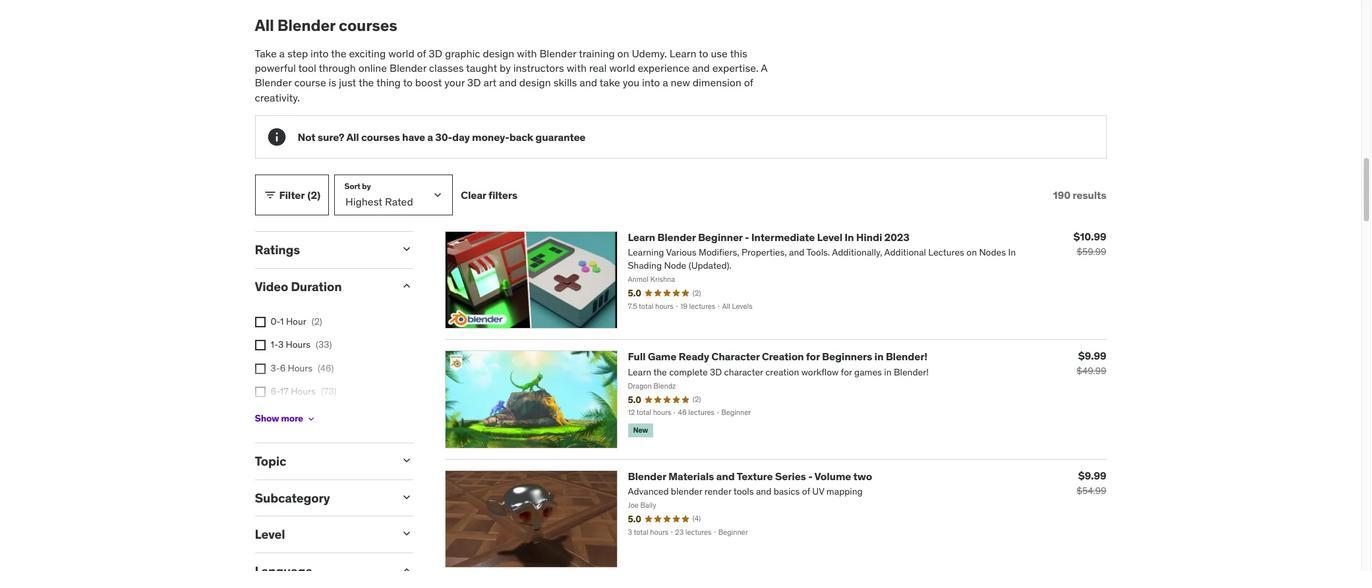 Task type: vqa. For each thing, say whether or not it's contained in the screenshot.
Carousel element at bottom
no



Task type: describe. For each thing, give the bounding box(es) containing it.
blender down powerful
[[255, 76, 292, 89]]

3-6 hours (46)
[[271, 363, 334, 374]]

and down by in the top left of the page
[[499, 76, 517, 89]]

learn blender beginner - intermediate level in hindi 2023 link
[[628, 231, 910, 244]]

xsmall image for 0-
[[255, 317, 265, 328]]

xsmall image for 1-
[[255, 340, 265, 351]]

instructors
[[513, 61, 564, 74]]

190
[[1053, 188, 1071, 201]]

2023
[[885, 231, 910, 244]]

xsmall image inside show more button
[[306, 414, 316, 424]]

1 vertical spatial of
[[744, 76, 753, 89]]

learn blender beginner - intermediate level in hindi 2023
[[628, 231, 910, 244]]

game
[[648, 350, 677, 364]]

clear filters
[[461, 188, 518, 201]]

guarantee
[[536, 130, 586, 143]]

new
[[671, 76, 690, 89]]

blender left materials
[[628, 470, 666, 483]]

exciting
[[349, 47, 386, 60]]

video
[[255, 279, 288, 295]]

you
[[623, 76, 640, 89]]

subcategory button
[[255, 490, 389, 506]]

for
[[806, 350, 820, 364]]

0 horizontal spatial of
[[417, 47, 426, 60]]

by
[[500, 61, 511, 74]]

real
[[589, 61, 607, 74]]

full game ready character creation for beginners in blender!
[[628, 350, 928, 364]]

0 horizontal spatial with
[[517, 47, 537, 60]]

show
[[255, 413, 279, 425]]

1-
[[271, 339, 278, 351]]

classes
[[429, 61, 464, 74]]

just
[[339, 76, 356, 89]]

in
[[845, 231, 854, 244]]

more
[[281, 413, 303, 425]]

hours for 3-6 hours
[[288, 363, 313, 374]]

1 vertical spatial the
[[359, 76, 374, 89]]

level button
[[255, 527, 389, 543]]

hour
[[286, 316, 306, 328]]

$9.99 $54.99
[[1077, 469, 1107, 497]]

0 vertical spatial to
[[699, 47, 709, 60]]

in
[[875, 350, 884, 364]]

ready
[[679, 350, 709, 364]]

0 vertical spatial (2)
[[307, 188, 320, 201]]

190 results
[[1053, 188, 1107, 201]]

(73)
[[321, 386, 337, 398]]

0 vertical spatial level
[[817, 231, 843, 244]]

1 horizontal spatial 3d
[[467, 76, 481, 89]]

0-1 hour (2)
[[271, 316, 322, 328]]

small image for topic
[[400, 454, 413, 467]]

take
[[600, 76, 620, 89]]

take
[[255, 47, 277, 60]]

udemy.
[[632, 47, 667, 60]]

0 vertical spatial world
[[389, 47, 415, 60]]

0 horizontal spatial to
[[403, 76, 413, 89]]

back
[[509, 130, 533, 143]]

1 vertical spatial -
[[808, 470, 813, 483]]

learn inside the take a step into the exciting world of 3d graphic design with blender training on udemy. learn to use this powerful tool through online blender classes taught by instructors with real world experience and expertise. a blender course is just the thing to boost your 3d art and design skills and take you into a new dimension of creativity.
[[670, 47, 697, 60]]

experience
[[638, 61, 690, 74]]

art
[[484, 76, 497, 89]]

blender materials and texture series - volume two link
[[628, 470, 872, 483]]

hindi
[[856, 231, 882, 244]]

0 horizontal spatial the
[[331, 47, 347, 60]]

graphic
[[445, 47, 480, 60]]

xsmall image for 3-
[[255, 364, 265, 374]]

filters
[[489, 188, 518, 201]]

17
[[280, 386, 289, 398]]

0 vertical spatial 3d
[[429, 47, 442, 60]]

blender up the thing on the left top
[[390, 61, 427, 74]]

6-
[[271, 386, 280, 398]]

results
[[1073, 188, 1107, 201]]

190 results status
[[1053, 188, 1107, 202]]

use
[[711, 47, 728, 60]]

materials
[[669, 470, 714, 483]]

taught
[[466, 61, 497, 74]]

$10.99
[[1074, 230, 1107, 243]]

on
[[618, 47, 629, 60]]

training
[[579, 47, 615, 60]]

filter
[[279, 188, 305, 201]]

two
[[854, 470, 872, 483]]

1 horizontal spatial a
[[427, 130, 433, 143]]

course
[[294, 76, 326, 89]]

xsmall image for 6-
[[255, 387, 265, 398]]

$9.99 for full game ready character creation for beginners in blender!
[[1079, 350, 1107, 363]]

boost
[[415, 76, 442, 89]]

17+ hours
[[271, 410, 312, 421]]

blender left beginner
[[658, 231, 696, 244]]

not sure? all courses have a 30-day money-back guarantee
[[298, 130, 586, 143]]

sure?
[[318, 130, 344, 143]]

a
[[761, 61, 768, 74]]

show more
[[255, 413, 303, 425]]

ratings
[[255, 242, 300, 258]]

$49.99
[[1077, 366, 1107, 377]]

1 horizontal spatial design
[[519, 76, 551, 89]]



Task type: locate. For each thing, give the bounding box(es) containing it.
step
[[287, 47, 308, 60]]

hours right 17
[[291, 386, 316, 398]]

design
[[483, 47, 515, 60], [519, 76, 551, 89]]

duration
[[291, 279, 342, 295]]

have
[[402, 130, 425, 143]]

courses up exciting
[[339, 15, 397, 35]]

xsmall image right more
[[306, 414, 316, 424]]

texture
[[737, 470, 773, 483]]

a
[[279, 47, 285, 60], [663, 76, 668, 89], [427, 130, 433, 143]]

and left 'texture'
[[716, 470, 735, 483]]

2 vertical spatial a
[[427, 130, 433, 143]]

1 vertical spatial design
[[519, 76, 551, 89]]

1 vertical spatial all
[[346, 130, 359, 143]]

1 vertical spatial small image
[[400, 528, 413, 541]]

1 horizontal spatial the
[[359, 76, 374, 89]]

- right series
[[808, 470, 813, 483]]

expertise.
[[713, 61, 759, 74]]

series
[[775, 470, 806, 483]]

$9.99 for blender materials and texture series - volume two
[[1079, 469, 1107, 482]]

world down on
[[609, 61, 635, 74]]

your
[[445, 76, 465, 89]]

the
[[331, 47, 347, 60], [359, 76, 374, 89]]

0 vertical spatial of
[[417, 47, 426, 60]]

1 vertical spatial level
[[255, 527, 285, 543]]

1 small image from the top
[[400, 243, 413, 256]]

a left step
[[279, 47, 285, 60]]

1 vertical spatial learn
[[628, 231, 655, 244]]

$9.99 up $49.99
[[1079, 350, 1107, 363]]

creativity.
[[255, 91, 300, 104]]

0 vertical spatial with
[[517, 47, 537, 60]]

0 horizontal spatial into
[[311, 47, 329, 60]]

2 small image from the top
[[400, 528, 413, 541]]

1-3 hours (33)
[[271, 339, 332, 351]]

small image for ratings
[[400, 243, 413, 256]]

xsmall image left 0-
[[255, 317, 265, 328]]

xsmall image
[[255, 317, 265, 328], [255, 340, 265, 351], [255, 364, 265, 374], [255, 387, 265, 398], [306, 414, 316, 424]]

and up dimension
[[692, 61, 710, 74]]

$54.99
[[1077, 485, 1107, 497]]

0 vertical spatial $9.99
[[1079, 350, 1107, 363]]

to right the thing on the left top
[[403, 76, 413, 89]]

a down 'experience'
[[663, 76, 668, 89]]

small image for level
[[400, 528, 413, 541]]

1 horizontal spatial world
[[609, 61, 635, 74]]

(2)
[[307, 188, 320, 201], [312, 316, 322, 328]]

1 vertical spatial into
[[642, 76, 660, 89]]

$59.99
[[1077, 246, 1107, 258]]

(2) right the hour
[[312, 316, 322, 328]]

1 horizontal spatial learn
[[670, 47, 697, 60]]

$9.99 inside the $9.99 $49.99
[[1079, 350, 1107, 363]]

(46)
[[318, 363, 334, 374]]

1 vertical spatial courses
[[361, 130, 400, 143]]

0 horizontal spatial design
[[483, 47, 515, 60]]

of down expertise.
[[744, 76, 753, 89]]

6
[[280, 363, 286, 374]]

hours right "17+"
[[287, 410, 312, 421]]

into up tool
[[311, 47, 329, 60]]

this
[[730, 47, 748, 60]]

0 vertical spatial design
[[483, 47, 515, 60]]

3d left art in the top left of the page
[[467, 76, 481, 89]]

the down online
[[359, 76, 374, 89]]

video duration
[[255, 279, 342, 295]]

online
[[358, 61, 387, 74]]

the up through on the left top of the page
[[331, 47, 347, 60]]

1 vertical spatial to
[[403, 76, 413, 89]]

and down real
[[580, 76, 597, 89]]

$9.99 up $54.99 on the right bottom of the page
[[1079, 469, 1107, 482]]

1 horizontal spatial to
[[699, 47, 709, 60]]

1 $9.99 from the top
[[1079, 350, 1107, 363]]

0 vertical spatial small image
[[400, 243, 413, 256]]

blender!
[[886, 350, 928, 364]]

is
[[329, 76, 336, 89]]

1 horizontal spatial with
[[567, 61, 587, 74]]

world
[[389, 47, 415, 60], [609, 61, 635, 74]]

day
[[452, 130, 470, 143]]

courses
[[339, 15, 397, 35], [361, 130, 400, 143]]

show more button
[[255, 406, 316, 432]]

design down instructors
[[519, 76, 551, 89]]

hours for 6-17 hours
[[291, 386, 316, 398]]

1 vertical spatial $9.99
[[1079, 469, 1107, 482]]

to left use
[[699, 47, 709, 60]]

1
[[280, 316, 284, 328]]

courses left have
[[361, 130, 400, 143]]

all right sure?
[[346, 130, 359, 143]]

hours
[[286, 339, 311, 351], [288, 363, 313, 374], [291, 386, 316, 398], [287, 410, 312, 421]]

beginners
[[822, 350, 872, 364]]

2 $9.99 from the top
[[1079, 469, 1107, 482]]

0 horizontal spatial all
[[255, 15, 274, 35]]

video duration button
[[255, 279, 389, 295]]

all up take
[[255, 15, 274, 35]]

small image for subcategory
[[400, 491, 413, 504]]

beginner
[[698, 231, 743, 244]]

0 horizontal spatial world
[[389, 47, 415, 60]]

1 horizontal spatial -
[[808, 470, 813, 483]]

hours right 3
[[286, 339, 311, 351]]

filter (2)
[[279, 188, 320, 201]]

$9.99
[[1079, 350, 1107, 363], [1079, 469, 1107, 482]]

1 horizontal spatial into
[[642, 76, 660, 89]]

0 vertical spatial -
[[745, 231, 749, 244]]

with up skills
[[567, 61, 587, 74]]

0 vertical spatial into
[[311, 47, 329, 60]]

volume
[[815, 470, 851, 483]]

3d up classes
[[429, 47, 442, 60]]

xsmall image left the 6-
[[255, 387, 265, 398]]

intermediate
[[751, 231, 815, 244]]

xsmall image left 3-
[[255, 364, 265, 374]]

1 vertical spatial 3d
[[467, 76, 481, 89]]

level down 'subcategory'
[[255, 527, 285, 543]]

0 vertical spatial learn
[[670, 47, 697, 60]]

of
[[417, 47, 426, 60], [744, 76, 753, 89]]

and
[[692, 61, 710, 74], [499, 76, 517, 89], [580, 76, 597, 89], [716, 470, 735, 483]]

a left 30-
[[427, 130, 433, 143]]

0 vertical spatial the
[[331, 47, 347, 60]]

0 horizontal spatial learn
[[628, 231, 655, 244]]

level left in
[[817, 231, 843, 244]]

1 horizontal spatial level
[[817, 231, 843, 244]]

topic button
[[255, 453, 389, 469]]

1 horizontal spatial all
[[346, 130, 359, 143]]

1 vertical spatial (2)
[[312, 316, 322, 328]]

1 vertical spatial a
[[663, 76, 668, 89]]

skills
[[554, 76, 577, 89]]

0 horizontal spatial -
[[745, 231, 749, 244]]

17+
[[271, 410, 285, 421]]

0 horizontal spatial 3d
[[429, 47, 442, 60]]

0-
[[271, 316, 280, 328]]

all blender courses
[[255, 15, 397, 35]]

thing
[[376, 76, 401, 89]]

ratings button
[[255, 242, 389, 258]]

2 horizontal spatial a
[[663, 76, 668, 89]]

-
[[745, 231, 749, 244], [808, 470, 813, 483]]

6-17 hours (73)
[[271, 386, 337, 398]]

xsmall image left 1-
[[255, 340, 265, 351]]

1 horizontal spatial of
[[744, 76, 753, 89]]

blender up instructors
[[540, 47, 577, 60]]

$9.99 inside $9.99 $54.99
[[1079, 469, 1107, 482]]

3
[[278, 339, 284, 351]]

1 vertical spatial world
[[609, 61, 635, 74]]

take a step into the exciting world of 3d graphic design with blender training on udemy. learn to use this powerful tool through online blender classes taught by instructors with real world experience and expertise. a blender course is just the thing to boost your 3d art and design skills and take you into a new dimension of creativity.
[[255, 47, 768, 104]]

creation
[[762, 350, 804, 364]]

not
[[298, 130, 315, 143]]

0 horizontal spatial level
[[255, 527, 285, 543]]

world up the thing on the left top
[[389, 47, 415, 60]]

0 vertical spatial courses
[[339, 15, 397, 35]]

topic
[[255, 453, 286, 469]]

small image
[[263, 189, 277, 202], [400, 280, 413, 293], [400, 454, 413, 467], [400, 491, 413, 504], [400, 564, 413, 572]]

0 vertical spatial a
[[279, 47, 285, 60]]

clear filters button
[[461, 175, 518, 216]]

30-
[[435, 130, 452, 143]]

through
[[319, 61, 356, 74]]

hours right 6
[[288, 363, 313, 374]]

blender up step
[[277, 15, 335, 35]]

with
[[517, 47, 537, 60], [567, 61, 587, 74]]

character
[[712, 350, 760, 364]]

1 vertical spatial with
[[567, 61, 587, 74]]

subcategory
[[255, 490, 330, 506]]

design up by in the top left of the page
[[483, 47, 515, 60]]

dimension
[[693, 76, 742, 89]]

blender
[[277, 15, 335, 35], [540, 47, 577, 60], [390, 61, 427, 74], [255, 76, 292, 89], [658, 231, 696, 244], [628, 470, 666, 483]]

with up instructors
[[517, 47, 537, 60]]

money-
[[472, 130, 509, 143]]

hours for 1-3 hours
[[286, 339, 311, 351]]

0 vertical spatial all
[[255, 15, 274, 35]]

into down 'experience'
[[642, 76, 660, 89]]

full
[[628, 350, 646, 364]]

0 horizontal spatial a
[[279, 47, 285, 60]]

- right beginner
[[745, 231, 749, 244]]

full game ready character creation for beginners in blender! link
[[628, 350, 928, 364]]

(2) right filter
[[307, 188, 320, 201]]

3-
[[271, 363, 280, 374]]

small image for video duration
[[400, 280, 413, 293]]

of up the boost
[[417, 47, 426, 60]]

small image
[[400, 243, 413, 256], [400, 528, 413, 541]]

$9.99 $49.99
[[1077, 350, 1107, 377]]

powerful
[[255, 61, 296, 74]]



